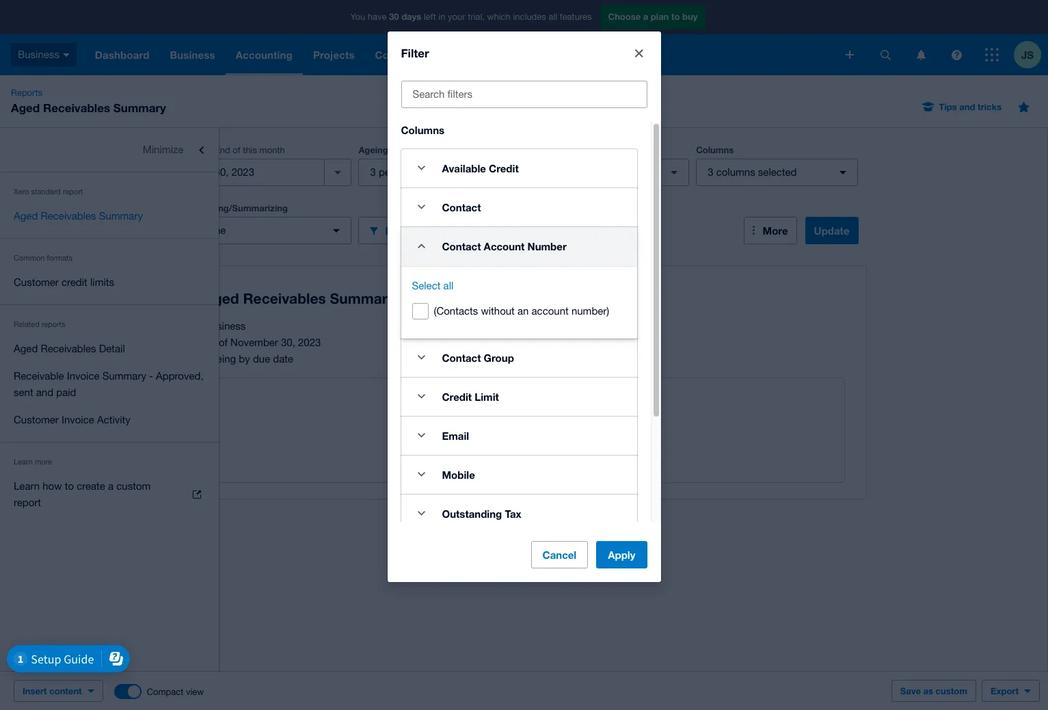 Task type: describe. For each thing, give the bounding box(es) containing it.
and inside receivable invoice summary - approved, sent and paid
[[36, 387, 53, 398]]

filter inside dialog
[[401, 46, 429, 60]]

xero standard report
[[14, 187, 83, 196]]

invoice for customer
[[62, 414, 94, 426]]

more
[[763, 224, 788, 237]]

svg image inside business popup button
[[63, 53, 70, 57]]

ageing by
[[528, 144, 571, 155]]

credit
[[62, 276, 87, 288]]

features
[[560, 12, 592, 22]]

and inside "button"
[[960, 101, 976, 112]]

3 periods of 30 day button
[[359, 159, 521, 186]]

number)
[[572, 305, 610, 317]]

detail
[[99, 343, 125, 354]]

contact group
[[442, 351, 514, 364]]

contact for contact account number
[[442, 240, 481, 252]]

due
[[253, 353, 270, 365]]

by
[[239, 353, 250, 365]]

3 periods of 30 day
[[370, 166, 460, 178]]

custom inside save as custom button
[[936, 685, 968, 696]]

none
[[201, 224, 226, 236]]

common
[[14, 254, 45, 262]]

tricks
[[978, 101, 1002, 112]]

view
[[186, 686, 204, 697]]

3 expand image from the top
[[408, 461, 435, 488]]

tips and tricks button
[[915, 96, 1010, 118]]

aged for aged receivables detail
[[14, 343, 38, 354]]

report inside learn how to create a custom report
[[14, 497, 41, 508]]

you
[[351, 12, 365, 22]]

left
[[424, 12, 436, 22]]

includes
[[513, 12, 546, 22]]

date
[[273, 353, 294, 365]]

update
[[814, 224, 850, 237]]

approved,
[[156, 370, 204, 382]]

receivable invoice summary - approved, sent and paid
[[14, 370, 204, 398]]

periods
[[391, 144, 423, 155]]

you have 30 days left in your trial, which includes all features
[[351, 11, 592, 22]]

buy
[[683, 11, 698, 22]]

outstanding
[[442, 507, 502, 520]]

selected
[[759, 166, 797, 178]]

related reports
[[14, 320, 65, 328]]

custom inside learn how to create a custom report
[[116, 480, 151, 492]]

summary inside reports aged receivables summary
[[113, 101, 166, 115]]

credit limit
[[442, 390, 499, 403]]

tax
[[505, 507, 522, 520]]

customer invoice activity link
[[0, 406, 219, 434]]

all inside 'you have 30 days left in your trial, which includes all features'
[[549, 12, 558, 22]]

insert
[[23, 685, 47, 696]]

summary for receivables
[[99, 210, 143, 222]]

export
[[991, 685, 1019, 696]]

tips and tricks
[[940, 101, 1002, 112]]

plan
[[651, 11, 669, 22]]

month
[[260, 145, 285, 155]]

aged receivables detail link
[[0, 335, 219, 363]]

periods
[[379, 166, 413, 178]]

aged receivables summary
[[14, 210, 143, 222]]

activity
[[97, 414, 131, 426]]

(contacts without an account number)
[[434, 305, 610, 317]]

business for business
[[18, 48, 59, 60]]

expand image for contact
[[408, 193, 435, 221]]

columns
[[717, 166, 756, 178]]

trial,
[[468, 12, 485, 22]]

your
[[448, 12, 466, 22]]

aged inside reports aged receivables summary
[[11, 101, 40, 115]]

export button
[[982, 680, 1041, 702]]

in
[[439, 12, 446, 22]]

1 horizontal spatial columns
[[697, 144, 734, 155]]

learn more
[[14, 458, 52, 466]]

mobile
[[442, 468, 475, 481]]

apply button
[[597, 541, 647, 569]]

common formats
[[14, 254, 73, 262]]

0 vertical spatial report
[[63, 187, 83, 196]]

contact for contact group
[[442, 351, 481, 364]]

learn for learn more
[[14, 458, 33, 466]]

how
[[43, 480, 62, 492]]

account
[[484, 240, 525, 252]]

select
[[412, 280, 441, 291]]

of for as
[[219, 337, 228, 348]]

1 horizontal spatial svg image
[[917, 50, 926, 60]]

email
[[442, 429, 469, 442]]

select all
[[412, 280, 454, 291]]

3 for 3 columns selected
[[708, 166, 714, 178]]

30 inside js banner
[[389, 11, 399, 22]]

customer credit limits
[[14, 276, 114, 288]]

more
[[35, 458, 52, 466]]

ageing inside the business as of november 30, 2023 ageing by due date
[[204, 353, 236, 365]]

customer invoice activity
[[14, 414, 131, 426]]

business as of november 30, 2023 ageing by due date
[[204, 320, 321, 365]]

filter inside button
[[385, 224, 410, 236]]

aged for aged receivables summary
[[14, 210, 38, 222]]

related
[[14, 320, 39, 328]]

save as custom button
[[892, 680, 977, 702]]

Report title field
[[200, 283, 839, 315]]

expand image for available credit
[[408, 154, 435, 182]]

30 inside 3 periods of 30 day button
[[428, 166, 439, 178]]

choose
[[608, 11, 641, 22]]

invoice for receivable
[[67, 370, 100, 382]]

have
[[368, 12, 387, 22]]

receivables for detail
[[41, 343, 96, 354]]

customer credit limits link
[[0, 269, 219, 296]]

contact account number
[[442, 240, 567, 252]]

of for end
[[233, 145, 241, 155]]

paid
[[56, 387, 76, 398]]

available credit
[[442, 162, 519, 174]]

expand image for contact
[[408, 344, 435, 371]]

days
[[402, 11, 422, 22]]



Task type: vqa. For each thing, say whether or not it's contained in the screenshot.
the left Repair
no



Task type: locate. For each thing, give the bounding box(es) containing it.
1 vertical spatial contact
[[442, 240, 481, 252]]

2023
[[298, 337, 321, 348]]

filter dialog
[[388, 31, 661, 650]]

1 vertical spatial credit
[[442, 390, 472, 403]]

2 vertical spatial summary
[[102, 370, 146, 382]]

ageing for ageing by
[[528, 144, 557, 155]]

2 learn from the top
[[14, 480, 40, 492]]

learn inside learn how to create a custom report
[[14, 480, 40, 492]]

30 right have
[[389, 11, 399, 22]]

1 vertical spatial of
[[416, 166, 425, 178]]

invoice down paid
[[62, 414, 94, 426]]

1 horizontal spatial of
[[233, 145, 241, 155]]

all right select
[[444, 280, 454, 291]]

reports aged receivables summary
[[11, 88, 166, 115]]

outstanding tax
[[442, 507, 522, 520]]

receivables down reports
[[41, 343, 96, 354]]

2 vertical spatial expand image
[[408, 461, 435, 488]]

business for business as of november 30, 2023 ageing by due date
[[204, 320, 246, 332]]

0 horizontal spatial svg image
[[63, 53, 70, 57]]

contact right collapse icon
[[442, 240, 481, 252]]

(contacts
[[434, 305, 478, 317]]

1 horizontal spatial to
[[672, 11, 680, 22]]

business button
[[0, 34, 85, 75]]

compact view
[[147, 686, 204, 697]]

group
[[484, 351, 514, 364]]

1 customer from the top
[[14, 276, 59, 288]]

0 vertical spatial all
[[549, 12, 558, 22]]

1 horizontal spatial report
[[63, 187, 83, 196]]

0 vertical spatial summary
[[113, 101, 166, 115]]

1 horizontal spatial ageing
[[359, 144, 388, 155]]

ageing up periods
[[359, 144, 388, 155]]

filter down days in the left top of the page
[[401, 46, 429, 60]]

1 vertical spatial summary
[[99, 210, 143, 222]]

business inside the business as of november 30, 2023 ageing by due date
[[204, 320, 246, 332]]

november
[[231, 337, 278, 348]]

aged down reports link
[[11, 101, 40, 115]]

1 vertical spatial columns
[[697, 144, 734, 155]]

0 horizontal spatial a
[[108, 480, 114, 492]]

date
[[190, 144, 210, 155]]

0 vertical spatial receivables
[[43, 101, 110, 115]]

an
[[518, 305, 529, 317]]

save
[[901, 685, 921, 696]]

0 vertical spatial invoice
[[67, 370, 100, 382]]

learn how to create a custom report
[[14, 480, 151, 508]]

svg image
[[917, 50, 926, 60], [63, 53, 70, 57]]

filter down periods
[[385, 224, 410, 236]]

customer for customer credit limits
[[14, 276, 59, 288]]

as
[[924, 685, 934, 696]]

of right periods
[[416, 166, 425, 178]]

4 expand image from the top
[[408, 500, 435, 527]]

aged receivables summary link
[[0, 202, 219, 230]]

which
[[487, 12, 511, 22]]

2 contact from the top
[[442, 240, 481, 252]]

account
[[532, 305, 569, 317]]

3 contact from the top
[[442, 351, 481, 364]]

1 expand image from the top
[[408, 344, 435, 371]]

js button
[[1015, 34, 1049, 75]]

0 horizontal spatial 3
[[370, 166, 376, 178]]

1 horizontal spatial a
[[644, 11, 649, 22]]

0 horizontal spatial report
[[14, 497, 41, 508]]

1 learn from the top
[[14, 458, 33, 466]]

report down learn more
[[14, 497, 41, 508]]

2 vertical spatial of
[[219, 337, 228, 348]]

filter button
[[359, 217, 521, 244]]

invoice inside customer invoice activity link
[[62, 414, 94, 426]]

expand image left email
[[408, 422, 435, 449]]

all left the features
[[549, 12, 558, 22]]

expand image left "credit limit"
[[408, 383, 435, 410]]

cancel
[[543, 549, 577, 561]]

3 left columns
[[708, 166, 714, 178]]

0 vertical spatial columns
[[401, 124, 445, 136]]

minimize
[[143, 144, 184, 155]]

create
[[77, 480, 105, 492]]

of inside the date end of this month
[[233, 145, 241, 155]]

invoice
[[67, 370, 100, 382], [62, 414, 94, 426]]

ageing down as
[[204, 353, 236, 365]]

2 horizontal spatial of
[[416, 166, 425, 178]]

0 vertical spatial and
[[960, 101, 976, 112]]

0 vertical spatial of
[[233, 145, 241, 155]]

1 horizontal spatial and
[[960, 101, 976, 112]]

reports link
[[5, 86, 48, 100]]

Search filters field
[[402, 81, 647, 107]]

business inside popup button
[[18, 48, 59, 60]]

1 vertical spatial to
[[65, 480, 74, 492]]

aged down 'related'
[[14, 343, 38, 354]]

-
[[149, 370, 153, 382]]

0 horizontal spatial credit
[[442, 390, 472, 403]]

2 vertical spatial receivables
[[41, 343, 96, 354]]

of right as
[[219, 337, 228, 348]]

0 vertical spatial aged
[[11, 101, 40, 115]]

2 vertical spatial contact
[[442, 351, 481, 364]]

0 horizontal spatial and
[[36, 387, 53, 398]]

0 horizontal spatial of
[[219, 337, 228, 348]]

expand image down 3 periods of 30 day
[[408, 193, 435, 221]]

3
[[370, 166, 376, 178], [708, 166, 714, 178]]

contact left "group" in the left of the page
[[442, 351, 481, 364]]

ageing left "by"
[[528, 144, 557, 155]]

1 expand image from the top
[[408, 154, 435, 182]]

as
[[204, 337, 216, 348]]

summary inside aged receivables summary link
[[99, 210, 143, 222]]

1 vertical spatial a
[[108, 480, 114, 492]]

save as custom
[[901, 685, 968, 696]]

0 vertical spatial custom
[[116, 480, 151, 492]]

svg image up reports aged receivables summary
[[63, 53, 70, 57]]

minimize button
[[0, 136, 219, 163]]

svg image
[[986, 48, 999, 62], [881, 50, 891, 60], [952, 50, 962, 60], [846, 51, 854, 59]]

0 vertical spatial business
[[18, 48, 59, 60]]

invoice up paid
[[67, 370, 100, 382]]

of for periods
[[416, 166, 425, 178]]

expand image left contact group
[[408, 344, 435, 371]]

receivables down xero standard report on the left of the page
[[41, 210, 96, 222]]

contact for contact
[[442, 201, 481, 213]]

customer down common formats
[[14, 276, 59, 288]]

1 horizontal spatial business
[[204, 320, 246, 332]]

1 horizontal spatial custom
[[936, 685, 968, 696]]

0 horizontal spatial columns
[[401, 124, 445, 136]]

columns up periods
[[401, 124, 445, 136]]

choose a plan to buy
[[608, 11, 698, 22]]

by
[[560, 144, 571, 155]]

of inside button
[[416, 166, 425, 178]]

reports
[[11, 88, 42, 98]]

tips
[[940, 101, 958, 112]]

a
[[644, 11, 649, 22], [108, 480, 114, 492]]

3 left periods
[[370, 166, 376, 178]]

apply
[[608, 549, 636, 561]]

to left buy
[[672, 11, 680, 22]]

day
[[442, 166, 460, 178]]

0 vertical spatial contact
[[442, 201, 481, 213]]

3 expand image from the top
[[408, 422, 435, 449]]

30,
[[281, 337, 295, 348]]

js
[[1022, 48, 1034, 61]]

summary left -
[[102, 370, 146, 382]]

learn for learn how to create a custom report
[[14, 480, 40, 492]]

to right how
[[65, 480, 74, 492]]

customer down sent
[[14, 414, 59, 426]]

Select end date field
[[191, 159, 325, 185]]

1 vertical spatial aged
[[14, 210, 38, 222]]

1 vertical spatial all
[[444, 280, 454, 291]]

0 vertical spatial a
[[644, 11, 649, 22]]

a inside learn how to create a custom report
[[108, 480, 114, 492]]

insert content
[[23, 685, 82, 696]]

1 horizontal spatial all
[[549, 12, 558, 22]]

1 contact from the top
[[442, 201, 481, 213]]

report up aged receivables summary
[[63, 187, 83, 196]]

1 vertical spatial business
[[204, 320, 246, 332]]

js banner
[[0, 0, 1049, 75]]

0 horizontal spatial ageing
[[204, 353, 236, 365]]

without
[[481, 305, 515, 317]]

and right the tips
[[960, 101, 976, 112]]

3 for 3 periods of 30 day
[[370, 166, 376, 178]]

of inside the business as of november 30, 2023 ageing by due date
[[219, 337, 228, 348]]

update button
[[806, 217, 859, 244]]

ageing
[[359, 144, 388, 155], [528, 144, 557, 155], [204, 353, 236, 365]]

navigation inside js banner
[[85, 34, 837, 75]]

columns up columns
[[697, 144, 734, 155]]

2 horizontal spatial ageing
[[528, 144, 557, 155]]

2 expand image from the top
[[408, 383, 435, 410]]

and
[[960, 101, 976, 112], [36, 387, 53, 398]]

1 vertical spatial custom
[[936, 685, 968, 696]]

summary down minimize "button" in the top of the page
[[99, 210, 143, 222]]

end
[[215, 145, 230, 155]]

insert content button
[[14, 680, 103, 702]]

0 horizontal spatial all
[[444, 280, 454, 291]]

limits
[[90, 276, 114, 288]]

ageing for ageing periods
[[359, 144, 388, 155]]

0 horizontal spatial custom
[[116, 480, 151, 492]]

reports
[[42, 320, 65, 328]]

credit
[[489, 162, 519, 174], [442, 390, 472, 403]]

0 horizontal spatial to
[[65, 480, 74, 492]]

receivables
[[43, 101, 110, 115], [41, 210, 96, 222], [41, 343, 96, 354]]

0 horizontal spatial business
[[18, 48, 59, 60]]

1 horizontal spatial 3
[[708, 166, 714, 178]]

summary for invoice
[[102, 370, 146, 382]]

1 vertical spatial and
[[36, 387, 53, 398]]

to inside learn how to create a custom report
[[65, 480, 74, 492]]

of
[[233, 145, 241, 155], [416, 166, 425, 178], [219, 337, 228, 348]]

filter
[[401, 46, 429, 60], [385, 224, 410, 236]]

expand image for credit
[[408, 383, 435, 410]]

1 vertical spatial receivables
[[41, 210, 96, 222]]

2 customer from the top
[[14, 414, 59, 426]]

aged down the xero in the top of the page
[[14, 210, 38, 222]]

a left plan
[[644, 11, 649, 22]]

1 vertical spatial customer
[[14, 414, 59, 426]]

collapse image
[[408, 232, 435, 260]]

2 3 from the left
[[708, 166, 714, 178]]

standard
[[31, 187, 61, 196]]

learn left more
[[14, 458, 33, 466]]

1 3 from the left
[[370, 166, 376, 178]]

expand image left mobile
[[408, 461, 435, 488]]

navigation
[[85, 34, 837, 75]]

1 horizontal spatial credit
[[489, 162, 519, 174]]

invoice inside receivable invoice summary - approved, sent and paid
[[67, 370, 100, 382]]

business
[[18, 48, 59, 60], [204, 320, 246, 332]]

to inside js banner
[[672, 11, 680, 22]]

number
[[528, 240, 567, 252]]

cancel button
[[531, 541, 588, 569]]

columns
[[401, 124, 445, 136], [697, 144, 734, 155]]

more button
[[744, 217, 797, 244]]

3 inside button
[[370, 166, 376, 178]]

receivable
[[14, 370, 64, 382]]

0 vertical spatial expand image
[[408, 344, 435, 371]]

receivables down reports link
[[43, 101, 110, 115]]

1 vertical spatial filter
[[385, 224, 410, 236]]

business up "reports"
[[18, 48, 59, 60]]

1 vertical spatial learn
[[14, 480, 40, 492]]

learn down learn more
[[14, 480, 40, 492]]

expand image left day
[[408, 154, 435, 182]]

columns inside filter dialog
[[401, 124, 445, 136]]

receivables for summary
[[41, 210, 96, 222]]

aged
[[11, 101, 40, 115], [14, 210, 38, 222], [14, 343, 38, 354]]

none button
[[190, 217, 352, 244]]

1 vertical spatial report
[[14, 497, 41, 508]]

0 vertical spatial filter
[[401, 46, 429, 60]]

of left this
[[233, 145, 241, 155]]

2 expand image from the top
[[408, 193, 435, 221]]

a right create
[[108, 480, 114, 492]]

expand image
[[408, 154, 435, 182], [408, 193, 435, 221], [408, 422, 435, 449], [408, 500, 435, 527]]

1 vertical spatial 30
[[428, 166, 439, 178]]

receivables inside reports aged receivables summary
[[43, 101, 110, 115]]

0 vertical spatial learn
[[14, 458, 33, 466]]

learn
[[14, 458, 33, 466], [14, 480, 40, 492]]

limit
[[475, 390, 499, 403]]

business up as
[[204, 320, 246, 332]]

close image
[[626, 40, 653, 67]]

2 vertical spatial aged
[[14, 343, 38, 354]]

expand image
[[408, 344, 435, 371], [408, 383, 435, 410], [408, 461, 435, 488]]

custom right create
[[116, 480, 151, 492]]

credit left limit
[[442, 390, 472, 403]]

a inside js banner
[[644, 11, 649, 22]]

0 vertical spatial 30
[[389, 11, 399, 22]]

expand image left outstanding
[[408, 500, 435, 527]]

all inside button
[[444, 280, 454, 291]]

1 horizontal spatial 30
[[428, 166, 439, 178]]

30 left day
[[428, 166, 439, 178]]

and down receivable
[[36, 387, 53, 398]]

learn how to create a custom report link
[[0, 473, 219, 516]]

svg image up tips and tricks "button" at the right top of page
[[917, 50, 926, 60]]

0 vertical spatial to
[[672, 11, 680, 22]]

summary inside receivable invoice summary - approved, sent and paid
[[102, 370, 146, 382]]

expand image for email
[[408, 422, 435, 449]]

aged inside aged receivables summary link
[[14, 210, 38, 222]]

0 horizontal spatial 30
[[389, 11, 399, 22]]

customer for customer invoice activity
[[14, 414, 59, 426]]

aged inside aged receivables detail link
[[14, 343, 38, 354]]

0 vertical spatial credit
[[489, 162, 519, 174]]

contact up filter button
[[442, 201, 481, 213]]

0 vertical spatial customer
[[14, 276, 59, 288]]

1 vertical spatial invoice
[[62, 414, 94, 426]]

1 vertical spatial expand image
[[408, 383, 435, 410]]

summary up the minimize
[[113, 101, 166, 115]]

custom right 'as'
[[936, 685, 968, 696]]

aged receivables detail
[[14, 343, 125, 354]]

credit right 'available'
[[489, 162, 519, 174]]

expand image for outstanding tax
[[408, 500, 435, 527]]



